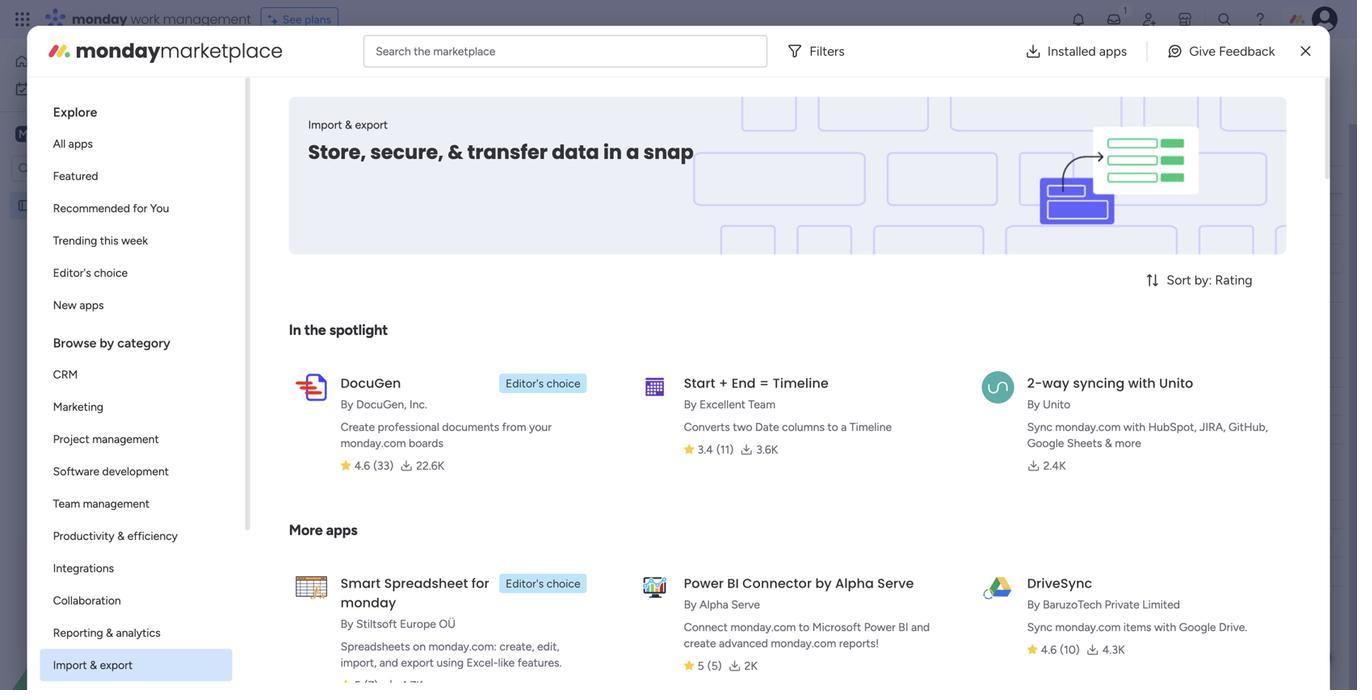 Task type: locate. For each thing, give the bounding box(es) containing it.
unito down way
[[1043, 398, 1071, 412]]

home link
[[10, 48, 196, 74]]

1 vertical spatial new
[[53, 299, 77, 312]]

2 vertical spatial monday
[[341, 594, 396, 612]]

notifications image
[[1071, 11, 1087, 27]]

0 vertical spatial google
[[1027, 437, 1064, 450]]

monday.com down baruzotech
[[1056, 621, 1121, 635]]

management inside field
[[319, 53, 448, 80]]

in the spotlight
[[289, 322, 388, 339]]

editor's choice up your
[[506, 377, 581, 391]]

1 vertical spatial a
[[841, 421, 847, 434]]

2 vertical spatial editor's choice
[[506, 577, 581, 591]]

bi inside connect monday.com to microsoft power bi and create advanced monday.com reports!
[[899, 621, 909, 635]]

management up the productivity & efficiency
[[83, 497, 150, 511]]

1 vertical spatial import
[[53, 659, 87, 673]]

1 vertical spatial editor's
[[506, 377, 544, 391]]

the for search
[[414, 44, 431, 58]]

recommended
[[53, 202, 130, 215]]

apps for installed apps
[[1099, 44, 1127, 59]]

apps for all apps
[[68, 137, 93, 151]]

power inside the power bi connector by alpha serve by alpha serve
[[684, 575, 724, 593]]

give feedback
[[1190, 44, 1275, 59]]

invite / 1 button
[[1213, 52, 1293, 78]]

(5)
[[708, 660, 722, 673]]

project management up search field
[[250, 53, 448, 80]]

team down the "=" on the right
[[749, 398, 776, 412]]

power up connect
[[684, 575, 724, 593]]

Search in workspace field
[[34, 160, 135, 178]]

alpha up connect
[[700, 598, 729, 612]]

0 horizontal spatial timeline
[[773, 374, 829, 393]]

monday.com inside the "create professional documents from your monday.com boards"
[[341, 437, 406, 450]]

0 vertical spatial a
[[626, 139, 640, 166]]

project management list box
[[0, 189, 206, 438]]

2 vertical spatial with
[[1154, 621, 1177, 635]]

0 vertical spatial management
[[319, 53, 448, 80]]

by up connect
[[684, 598, 697, 612]]

efficiency
[[127, 530, 178, 543]]

2k
[[745, 660, 758, 673]]

project inside list box
[[38, 199, 74, 212]]

monday inside smart spreadsheet for monday
[[341, 594, 396, 612]]

2 vertical spatial choice
[[547, 577, 581, 591]]

0 horizontal spatial management
[[77, 199, 144, 212]]

1 vertical spatial google
[[1179, 621, 1216, 635]]

with right syncing at bottom
[[1128, 374, 1156, 393]]

by inside the power bi connector by alpha serve by alpha serve
[[816, 575, 832, 593]]

apps inside button
[[1099, 44, 1127, 59]]

0 horizontal spatial column information image
[[680, 173, 692, 186]]

editor's inside "option"
[[53, 266, 91, 280]]

& for import & export
[[90, 659, 97, 673]]

create
[[684, 637, 716, 651]]

google up 2.4k
[[1027, 437, 1064, 450]]

0 vertical spatial 4.6
[[354, 459, 370, 473]]

1 horizontal spatial marketplace
[[433, 44, 496, 58]]

0 horizontal spatial main
[[37, 126, 65, 142]]

0 horizontal spatial the
[[304, 322, 326, 339]]

marketplace left table
[[433, 44, 496, 58]]

8
[[764, 194, 771, 207]]

a right columns
[[841, 421, 847, 434]]

recommended for you
[[53, 202, 169, 215]]

1 vertical spatial team
[[53, 497, 80, 511]]

with
[[1128, 374, 1156, 393], [1124, 421, 1146, 434], [1154, 621, 1177, 635]]

column information image right date
[[792, 366, 805, 379]]

1 vertical spatial by
[[816, 575, 832, 593]]

marketing option
[[40, 391, 232, 423]]

all apps option
[[40, 128, 232, 160]]

0 horizontal spatial bi
[[727, 575, 739, 593]]

productivity & efficiency option
[[40, 520, 232, 553]]

new task button
[[245, 95, 305, 120]]

1 horizontal spatial timeline
[[850, 421, 892, 434]]

app logo image for 2-way syncing with unito
[[982, 371, 1014, 404]]

& up store,
[[345, 118, 352, 132]]

2 vertical spatial project
[[53, 433, 89, 446]]

your
[[529, 421, 552, 434]]

0 vertical spatial monday
[[72, 10, 127, 28]]

home option
[[10, 48, 196, 74]]

for left you
[[133, 202, 147, 215]]

column information image down snap
[[680, 173, 692, 186]]

more apps
[[289, 522, 357, 539]]

project up task
[[250, 53, 314, 80]]

collaboration option
[[40, 585, 232, 617]]

monday.com for 2-
[[1056, 421, 1121, 434]]

unito up hubspot,
[[1159, 374, 1194, 393]]

a right in at left
[[626, 139, 640, 166]]

0 vertical spatial the
[[414, 44, 431, 58]]

export down reporting & analytics
[[100, 659, 133, 673]]

power inside connect monday.com to microsoft power bi and create advanced monday.com reports!
[[864, 621, 896, 635]]

app logo image
[[295, 371, 328, 404], [639, 371, 671, 404], [982, 371, 1014, 404], [295, 572, 328, 604], [639, 572, 671, 604], [982, 572, 1014, 604]]

& left more on the right bottom
[[1105, 437, 1112, 450]]

1 horizontal spatial export
[[355, 118, 388, 132]]

management inside option
[[92, 433, 159, 446]]

0 horizontal spatial by
[[100, 336, 114, 351]]

baruzotech
[[1043, 598, 1102, 612]]

feedback
[[1219, 44, 1275, 59]]

with for syncing
[[1128, 374, 1156, 393]]

more
[[289, 522, 323, 539]]

new apps
[[53, 299, 104, 312]]

sync for way
[[1027, 421, 1053, 434]]

team inside 'option'
[[53, 497, 80, 511]]

snap
[[644, 139, 694, 166]]

0 horizontal spatial new
[[53, 299, 77, 312]]

choice up edit,
[[547, 577, 581, 591]]

export down on
[[401, 656, 434, 670]]

2.4k
[[1044, 459, 1066, 473]]

management up development
[[92, 433, 159, 446]]

monday down work
[[76, 38, 160, 65]]

the right search
[[414, 44, 431, 58]]

1 horizontal spatial new
[[251, 101, 275, 114]]

this
[[100, 234, 119, 248]]

google left drive.
[[1179, 621, 1216, 635]]

add view image
[[569, 59, 576, 70]]

create professional documents from your monday.com boards
[[341, 421, 552, 450]]

2 horizontal spatial export
[[401, 656, 434, 670]]

sync up 2.4k
[[1027, 421, 1053, 434]]

start
[[684, 374, 716, 393]]

bi right 'microsoft'
[[899, 621, 909, 635]]

monday.com for power
[[731, 621, 796, 635]]

team
[[749, 398, 776, 412], [53, 497, 80, 511]]

0 horizontal spatial project management
[[38, 199, 144, 212]]

team down software
[[53, 497, 80, 511]]

1 horizontal spatial for
[[472, 575, 489, 593]]

rating
[[1215, 273, 1253, 288]]

by inside 2-way syncing with unito by unito
[[1027, 398, 1040, 412]]

main table
[[494, 58, 547, 72]]

0 vertical spatial project
[[250, 53, 314, 80]]

management for project management
[[92, 433, 159, 446]]

0 horizontal spatial import
[[53, 659, 87, 673]]

choice up your
[[547, 377, 581, 391]]

project up software
[[53, 433, 89, 446]]

by up 'microsoft'
[[816, 575, 832, 593]]

0 vertical spatial sync
[[1027, 421, 1053, 434]]

management up this
[[77, 199, 144, 212]]

0 horizontal spatial google
[[1027, 437, 1064, 450]]

1 horizontal spatial a
[[841, 421, 847, 434]]

new inside option
[[53, 299, 77, 312]]

app logo image for drivesync
[[982, 572, 1014, 604]]

serve up the reports!
[[878, 575, 914, 593]]

1 vertical spatial with
[[1124, 421, 1146, 434]]

import & export option
[[40, 650, 232, 682]]

0 horizontal spatial 4.6
[[354, 459, 370, 473]]

project
[[250, 53, 314, 80], [38, 199, 74, 212], [53, 433, 89, 446]]

power up the reports!
[[864, 621, 896, 635]]

project inside field
[[250, 53, 314, 80]]

main table button
[[469, 52, 560, 78]]

1 horizontal spatial 4.6
[[1041, 644, 1057, 657]]

and for import,
[[380, 656, 398, 670]]

apps down update feed image
[[1099, 44, 1127, 59]]

marketplace down monday work management
[[160, 38, 283, 65]]

with inside 2-way syncing with unito by unito
[[1128, 374, 1156, 393]]

monday.com for drivesync
[[1056, 621, 1121, 635]]

editor's up from on the bottom
[[506, 377, 544, 391]]

0 vertical spatial for
[[133, 202, 147, 215]]

0 vertical spatial power
[[684, 575, 724, 593]]

& inside the productivity & efficiency option
[[117, 530, 125, 543]]

0 vertical spatial editor's
[[53, 266, 91, 280]]

owner
[[536, 366, 570, 380]]

import & export store, secure, & transfer data in a snap
[[308, 118, 694, 166]]

apps up browse
[[79, 299, 104, 312]]

1 horizontal spatial and
[[911, 621, 930, 635]]

management inside list box
[[77, 199, 144, 212]]

by stiltsoft europe oü
[[341, 618, 456, 631]]

to right columns
[[828, 421, 838, 434]]

date
[[758, 366, 780, 380]]

management up monday marketplace
[[163, 10, 251, 28]]

main inside button
[[494, 58, 518, 72]]

import up do
[[308, 118, 342, 132]]

(11)
[[717, 443, 734, 457]]

& for import & export store, secure, & transfer data in a snap
[[345, 118, 352, 132]]

& right secure,
[[448, 139, 463, 166]]

& left efficiency
[[117, 530, 125, 543]]

drivesync
[[1027, 575, 1093, 593]]

2-
[[1027, 374, 1043, 393]]

mar left 8
[[744, 194, 762, 207]]

with inside sync monday.com with hubspot, jira, github, google sheets & more
[[1124, 421, 1146, 434]]

1 vertical spatial to
[[799, 621, 810, 635]]

sync inside sync monday.com with hubspot, jira, github, google sheets & more
[[1027, 421, 1053, 434]]

import
[[308, 118, 342, 132], [53, 659, 87, 673]]

sync up 4.6 (10)
[[1027, 621, 1053, 635]]

mar 9
[[744, 223, 771, 236]]

the right in
[[304, 322, 326, 339]]

main inside 'workspace selection' element
[[37, 126, 65, 142]]

1 vertical spatial project management
[[38, 199, 144, 212]]

explore
[[53, 105, 97, 120]]

management inside 'option'
[[83, 497, 150, 511]]

1 vertical spatial management
[[92, 433, 159, 446]]

1 sync from the top
[[1027, 421, 1053, 434]]

new for new task
[[251, 101, 275, 114]]

import inside option
[[53, 659, 87, 673]]

1 horizontal spatial power
[[864, 621, 896, 635]]

do
[[304, 139, 324, 160]]

a inside "import & export store, secure, & transfer data in a snap"
[[626, 139, 640, 166]]

project management inside list box
[[38, 199, 144, 212]]

1 vertical spatial power
[[864, 621, 896, 635]]

2 vertical spatial management
[[83, 497, 150, 511]]

by inside start + end = timeline by excellent team
[[684, 398, 697, 412]]

workspace image
[[15, 125, 32, 143]]

stiltsoft
[[356, 618, 397, 631]]

marketing
[[53, 400, 104, 414]]

apps
[[1099, 44, 1127, 59], [68, 137, 93, 151], [79, 299, 104, 312], [326, 522, 357, 539]]

0 vertical spatial serve
[[878, 575, 914, 593]]

alpha up 'microsoft'
[[835, 575, 874, 593]]

using
[[437, 656, 464, 670]]

filters button
[[781, 35, 858, 67]]

europe
[[400, 618, 436, 631]]

monday.com down create
[[341, 437, 406, 450]]

serve
[[878, 575, 914, 593], [731, 598, 760, 612]]

0 vertical spatial main
[[494, 58, 518, 72]]

main
[[494, 58, 518, 72], [37, 126, 65, 142]]

& left analytics at the left
[[106, 627, 113, 640]]

invite / 1
[[1243, 58, 1285, 72]]

1 horizontal spatial unito
[[1159, 374, 1194, 393]]

trending this week option
[[40, 225, 232, 257]]

unito
[[1159, 374, 1194, 393], [1043, 398, 1071, 412]]

reporting
[[53, 627, 103, 640]]

by down drivesync
[[1027, 598, 1040, 612]]

1 vertical spatial choice
[[547, 377, 581, 391]]

1 vertical spatial 4.6
[[1041, 644, 1057, 657]]

0 vertical spatial alpha
[[835, 575, 874, 593]]

2 vertical spatial editor's
[[506, 577, 544, 591]]

0 horizontal spatial export
[[100, 659, 133, 673]]

for right spreadsheet
[[472, 575, 489, 593]]

& inside reporting & analytics option
[[106, 627, 113, 640]]

monday.com up advanced
[[731, 621, 796, 635]]

mar for mar 8
[[744, 194, 762, 207]]

editor's choice up edit,
[[506, 577, 581, 591]]

0 vertical spatial project management
[[250, 53, 448, 80]]

Status field
[[627, 364, 668, 382]]

& inside 'import & export' option
[[90, 659, 97, 673]]

1 horizontal spatial import
[[308, 118, 342, 132]]

editor's up create,
[[506, 577, 544, 591]]

software development option
[[40, 456, 232, 488]]

0 vertical spatial import
[[308, 118, 342, 132]]

sort
[[1167, 273, 1192, 288]]

editor's choice for smart spreadsheet for monday
[[506, 577, 581, 591]]

export
[[355, 118, 388, 132], [401, 656, 434, 670], [100, 659, 133, 673]]

workspace selection element
[[15, 124, 135, 145]]

jira,
[[1200, 421, 1226, 434]]

the
[[414, 44, 431, 58], [304, 322, 326, 339]]

by right browse
[[100, 336, 114, 351]]

by down start
[[684, 398, 697, 412]]

add
[[276, 623, 297, 636]]

hubspot,
[[1149, 421, 1197, 434]]

sync for by
[[1027, 621, 1053, 635]]

0 horizontal spatial to
[[799, 621, 810, 635]]

all apps
[[53, 137, 93, 151]]

a
[[626, 139, 640, 166], [841, 421, 847, 434]]

timeline right the "=" on the right
[[773, 374, 829, 393]]

search
[[376, 44, 411, 58]]

new up browse
[[53, 299, 77, 312]]

store,
[[308, 139, 366, 166]]

main for main table
[[494, 58, 518, 72]]

crm
[[53, 368, 78, 382]]

1 horizontal spatial team
[[749, 398, 776, 412]]

choice
[[94, 266, 128, 280], [547, 377, 581, 391], [547, 577, 581, 591]]

week
[[121, 234, 148, 248]]

option
[[0, 191, 206, 194]]

0 horizontal spatial for
[[133, 202, 147, 215]]

export inside "import & export store, secure, & transfer data in a snap"
[[355, 118, 388, 132]]

(33)
[[373, 459, 394, 473]]

main right workspace icon
[[37, 126, 65, 142]]

timeline right columns
[[850, 421, 892, 434]]

project right public board image
[[38, 199, 74, 212]]

4.6 for 4.6 (33)
[[354, 459, 370, 473]]

import down 'reporting'
[[53, 659, 87, 673]]

with up more on the right bottom
[[1124, 421, 1146, 434]]

0 horizontal spatial and
[[380, 656, 398, 670]]

0 horizontal spatial team
[[53, 497, 80, 511]]

monday down smart
[[341, 594, 396, 612]]

in
[[289, 322, 301, 339]]

and inside connect monday.com to microsoft power bi and create advanced monday.com reports!
[[911, 621, 930, 635]]

explore heading
[[40, 90, 232, 128]]

installed apps button
[[1012, 35, 1140, 67]]

1 horizontal spatial management
[[319, 53, 448, 80]]

1 vertical spatial mar
[[744, 223, 762, 236]]

3.4
[[698, 443, 713, 457]]

4.6 for 4.6 (10)
[[1041, 644, 1057, 657]]

spotlight
[[329, 322, 388, 339]]

3.6k
[[756, 443, 778, 457]]

4.6 left (10)
[[1041, 644, 1057, 657]]

editor's choice down trending this week
[[53, 266, 128, 280]]

more
[[1115, 437, 1141, 450]]

new inside button
[[251, 101, 275, 114]]

1 horizontal spatial bi
[[899, 621, 909, 635]]

add new group button
[[246, 616, 361, 642]]

new left task
[[251, 101, 275, 114]]

by inside the power bi connector by alpha serve by alpha serve
[[684, 598, 697, 612]]

add new group
[[276, 623, 354, 636]]

integrations
[[53, 562, 114, 576]]

on
[[413, 640, 426, 654]]

1 horizontal spatial main
[[494, 58, 518, 72]]

monday.com inside sync monday.com with hubspot, jira, github, google sheets & more
[[1056, 421, 1121, 434]]

management up search field
[[319, 53, 448, 80]]

with down 'limited'
[[1154, 621, 1177, 635]]

export inside option
[[100, 659, 133, 673]]

import inside "import & export store, secure, & transfer data in a snap"
[[308, 118, 342, 132]]

project management down "featured"
[[38, 199, 144, 212]]

0 vertical spatial and
[[911, 621, 930, 635]]

export inside spreadsheets on monday.com: create, edit, import, and export using excel-like features.
[[401, 656, 434, 670]]

4.6 left (33) on the bottom
[[354, 459, 370, 473]]

0 vertical spatial editor's choice
[[53, 266, 128, 280]]

app logo image for power bi connector by alpha serve
[[639, 572, 671, 604]]

apps right all
[[68, 137, 93, 151]]

for inside smart spreadsheet for monday
[[472, 575, 489, 593]]

project inside option
[[53, 433, 89, 446]]

by down '2-'
[[1027, 398, 1040, 412]]

0 vertical spatial team
[[749, 398, 776, 412]]

microsoft
[[813, 621, 861, 635]]

main left table
[[494, 58, 518, 72]]

apps for new apps
[[79, 299, 104, 312]]

monday for monday marketplace
[[76, 38, 160, 65]]

0 horizontal spatial serve
[[731, 598, 760, 612]]

two
[[733, 421, 753, 434]]

by inside drivesync by baruzotech private limited
[[1027, 598, 1040, 612]]

editor's down trending
[[53, 266, 91, 280]]

timeline inside start + end = timeline by excellent team
[[773, 374, 829, 393]]

due date
[[735, 366, 780, 380]]

0 horizontal spatial a
[[626, 139, 640, 166]]

1 vertical spatial serve
[[731, 598, 760, 612]]

banner logo image
[[972, 97, 1267, 255]]

Completed field
[[274, 331, 365, 352]]

1 vertical spatial monday
[[76, 38, 160, 65]]

timeline
[[773, 374, 829, 393], [850, 421, 892, 434]]

1 vertical spatial project
[[38, 199, 74, 212]]

select product image
[[15, 11, 31, 27]]

=
[[759, 374, 769, 393]]

choice inside "option"
[[94, 266, 128, 280]]

the for in
[[304, 322, 326, 339]]

0 horizontal spatial power
[[684, 575, 724, 593]]

1 horizontal spatial serve
[[878, 575, 914, 593]]

0 vertical spatial to
[[828, 421, 838, 434]]

docugen,
[[356, 398, 407, 412]]

mar left 9
[[744, 223, 762, 236]]

monday.com up sheets
[[1056, 421, 1121, 434]]

project management
[[250, 53, 448, 80], [38, 199, 144, 212]]

0 vertical spatial timeline
[[773, 374, 829, 393]]

1 horizontal spatial the
[[414, 44, 431, 58]]

1 vertical spatial main
[[37, 126, 65, 142]]

& down reporting & analytics
[[90, 659, 97, 673]]

list box
[[40, 90, 232, 691]]

choice for docugen
[[547, 377, 581, 391]]

to left 'microsoft'
[[799, 621, 810, 635]]

1 vertical spatial bi
[[899, 621, 909, 635]]

bi left connector
[[727, 575, 739, 593]]

1 vertical spatial and
[[380, 656, 398, 670]]

google
[[1027, 437, 1064, 450], [1179, 621, 1216, 635]]

apps right more
[[326, 522, 357, 539]]

monday up "home" link
[[72, 10, 127, 28]]

1 horizontal spatial google
[[1179, 621, 1216, 635]]

export up store,
[[355, 118, 388, 132]]

0 horizontal spatial alpha
[[700, 598, 729, 612]]

2 sync from the top
[[1027, 621, 1053, 635]]

1 vertical spatial management
[[77, 199, 144, 212]]

0 vertical spatial column information image
[[680, 173, 692, 186]]

choice down this
[[94, 266, 128, 280]]

sort by: rating
[[1167, 273, 1253, 288]]

and inside spreadsheets on monday.com: create, edit, import, and export using excel-like features.
[[380, 656, 398, 670]]

serve down connector
[[731, 598, 760, 612]]

column information image
[[680, 173, 692, 186], [792, 366, 805, 379]]

1 vertical spatial column information image
[[792, 366, 805, 379]]

0 vertical spatial by
[[100, 336, 114, 351]]

new for new apps
[[53, 299, 77, 312]]



Task type: describe. For each thing, give the bounding box(es) containing it.
4.6 (10)
[[1041, 644, 1080, 657]]

by inside heading
[[100, 336, 114, 351]]

from
[[502, 421, 526, 434]]

featured
[[53, 169, 98, 183]]

5
[[698, 660, 704, 673]]

gary orlando image
[[1312, 6, 1338, 32]]

create,
[[500, 640, 535, 654]]

v2 done deadline image
[[707, 193, 720, 208]]

excellent
[[700, 398, 746, 412]]

monday marketplace image
[[47, 38, 72, 64]]

plans
[[305, 13, 331, 26]]

by docugen, inc.
[[341, 398, 427, 412]]

monday for monday work management
[[72, 10, 127, 28]]

4.6 (33)
[[354, 459, 394, 473]]

import & export
[[53, 659, 133, 673]]

bi inside the power bi connector by alpha serve by alpha serve
[[727, 575, 739, 593]]

team management option
[[40, 488, 232, 520]]

9
[[765, 223, 771, 236]]

installed
[[1048, 44, 1096, 59]]

main workspace
[[37, 126, 133, 142]]

22.6k
[[416, 459, 445, 473]]

& for reporting & analytics
[[106, 627, 113, 640]]

browse by category
[[53, 336, 170, 351]]

project management option
[[40, 423, 232, 456]]

installed apps
[[1048, 44, 1127, 59]]

docugen
[[341, 374, 401, 393]]

in
[[604, 139, 622, 166]]

0 horizontal spatial unito
[[1043, 398, 1071, 412]]

end
[[732, 374, 756, 393]]

lottie animation image
[[0, 528, 206, 691]]

way
[[1043, 374, 1070, 393]]

export for import & export
[[100, 659, 133, 673]]

recommended for you option
[[40, 192, 232, 225]]

import for import & export store, secure, & transfer data in a snap
[[308, 118, 342, 132]]

drivesync by baruzotech private limited
[[1027, 575, 1180, 612]]

Project Management field
[[246, 53, 452, 80]]

columns
[[782, 421, 825, 434]]

public board image
[[17, 198, 32, 213]]

Due date field
[[731, 364, 784, 382]]

main for main workspace
[[37, 126, 65, 142]]

invite members image
[[1142, 11, 1158, 27]]

professional
[[378, 421, 439, 434]]

help image
[[1252, 11, 1269, 27]]

1 vertical spatial alpha
[[700, 598, 729, 612]]

update feed image
[[1106, 11, 1122, 27]]

reporting & analytics
[[53, 627, 161, 640]]

spreadsheets on monday.com: create, edit, import, and export using excel-like features.
[[341, 640, 562, 670]]

new task
[[251, 101, 298, 114]]

featured option
[[40, 160, 232, 192]]

development
[[102, 465, 169, 479]]

monday marketplace image
[[1177, 11, 1193, 27]]

sort by: rating button
[[1117, 267, 1287, 293]]

m
[[19, 127, 28, 141]]

google inside sync monday.com with hubspot, jira, github, google sheets & more
[[1027, 437, 1064, 450]]

spreadsheet
[[384, 575, 468, 593]]

with for items
[[1154, 621, 1177, 635]]

monday.com:
[[429, 640, 497, 654]]

trending
[[53, 234, 97, 248]]

editor's for smart spreadsheet for monday
[[506, 577, 544, 591]]

& for productivity & efficiency
[[117, 530, 125, 543]]

status
[[631, 366, 664, 380]]

transfer
[[467, 139, 548, 166]]

by up create
[[341, 398, 354, 412]]

software development
[[53, 465, 169, 479]]

editor's choice inside "option"
[[53, 266, 128, 280]]

analytics
[[116, 627, 161, 640]]

editor's choice for docugen
[[506, 377, 581, 391]]

completed
[[278, 331, 361, 352]]

filters
[[810, 44, 845, 59]]

monday marketplace
[[76, 38, 283, 65]]

items
[[1124, 621, 1152, 635]]

0 vertical spatial management
[[163, 10, 251, 28]]

1 image
[[1118, 1, 1133, 19]]

boards
[[409, 437, 444, 450]]

start + end = timeline by excellent team
[[684, 374, 829, 412]]

new apps option
[[40, 289, 232, 322]]

private
[[1105, 598, 1140, 612]]

spreadsheets
[[341, 640, 410, 654]]

editor's for docugen
[[506, 377, 544, 391]]

dapulse x slim image
[[1301, 42, 1311, 61]]

trending this week
[[53, 234, 148, 248]]

secure,
[[370, 139, 444, 166]]

choice for smart spreadsheet for monday
[[547, 577, 581, 591]]

new
[[300, 623, 321, 636]]

by left 'stiltsoft'
[[341, 618, 354, 631]]

mar 8
[[744, 194, 771, 207]]

management for team management
[[83, 497, 150, 511]]

give feedback button
[[1154, 35, 1288, 67]]

converts two date columns to a timeline
[[684, 421, 892, 434]]

Search field
[[360, 96, 408, 119]]

export for import & export store, secure, & transfer data in a snap
[[355, 118, 388, 132]]

import for import & export
[[53, 659, 87, 673]]

column information image
[[680, 366, 692, 379]]

power bi connector by alpha serve by alpha serve
[[684, 575, 914, 612]]

mar for mar 9
[[744, 223, 762, 236]]

connect
[[684, 621, 728, 635]]

browse
[[53, 336, 97, 351]]

edit,
[[537, 640, 560, 654]]

smart
[[341, 575, 381, 593]]

search the marketplace
[[376, 44, 496, 58]]

to inside connect monday.com to microsoft power bi and create advanced monday.com reports!
[[799, 621, 810, 635]]

1 horizontal spatial to
[[828, 421, 838, 434]]

sync monday.com items with google drive.
[[1027, 621, 1248, 635]]

monday.com down 'microsoft'
[[771, 637, 836, 651]]

reporting & analytics option
[[40, 617, 232, 650]]

integrations option
[[40, 553, 232, 585]]

crm option
[[40, 359, 232, 391]]

+
[[719, 374, 728, 393]]

syncing
[[1073, 374, 1125, 393]]

lottie animation element
[[0, 528, 206, 691]]

all
[[53, 137, 66, 151]]

app logo image for start + end = timeline
[[639, 371, 671, 404]]

editor's choice option
[[40, 257, 232, 289]]

& inside sync monday.com with hubspot, jira, github, google sheets & more
[[1105, 437, 1112, 450]]

project management inside field
[[250, 53, 448, 80]]

apps for more apps
[[326, 522, 357, 539]]

for inside option
[[133, 202, 147, 215]]

limited
[[1143, 598, 1180, 612]]

and for bi
[[911, 621, 930, 635]]

monday work management
[[72, 10, 251, 28]]

productivity & efficiency
[[53, 530, 178, 543]]

task
[[384, 366, 407, 379]]

0 horizontal spatial marketplace
[[160, 38, 283, 65]]

2-way syncing with unito by unito
[[1027, 374, 1194, 412]]

Owner field
[[532, 364, 574, 382]]

browse by category heading
[[40, 322, 232, 359]]

5 (5)
[[698, 660, 722, 673]]

To-Do field
[[274, 139, 328, 160]]

advanced
[[719, 637, 768, 651]]

4.3k
[[1103, 644, 1125, 657]]

work
[[131, 10, 160, 28]]

smart spreadsheet for monday
[[341, 575, 489, 612]]

list box containing explore
[[40, 90, 232, 691]]

group
[[324, 623, 354, 636]]

table
[[521, 58, 547, 72]]

team inside start + end = timeline by excellent team
[[749, 398, 776, 412]]

data
[[552, 139, 599, 166]]

search everything image
[[1217, 11, 1233, 27]]

0 vertical spatial unito
[[1159, 374, 1194, 393]]

1 horizontal spatial column information image
[[792, 366, 805, 379]]



Task type: vqa. For each thing, say whether or not it's contained in the screenshot.
filter dashboard by text search field
no



